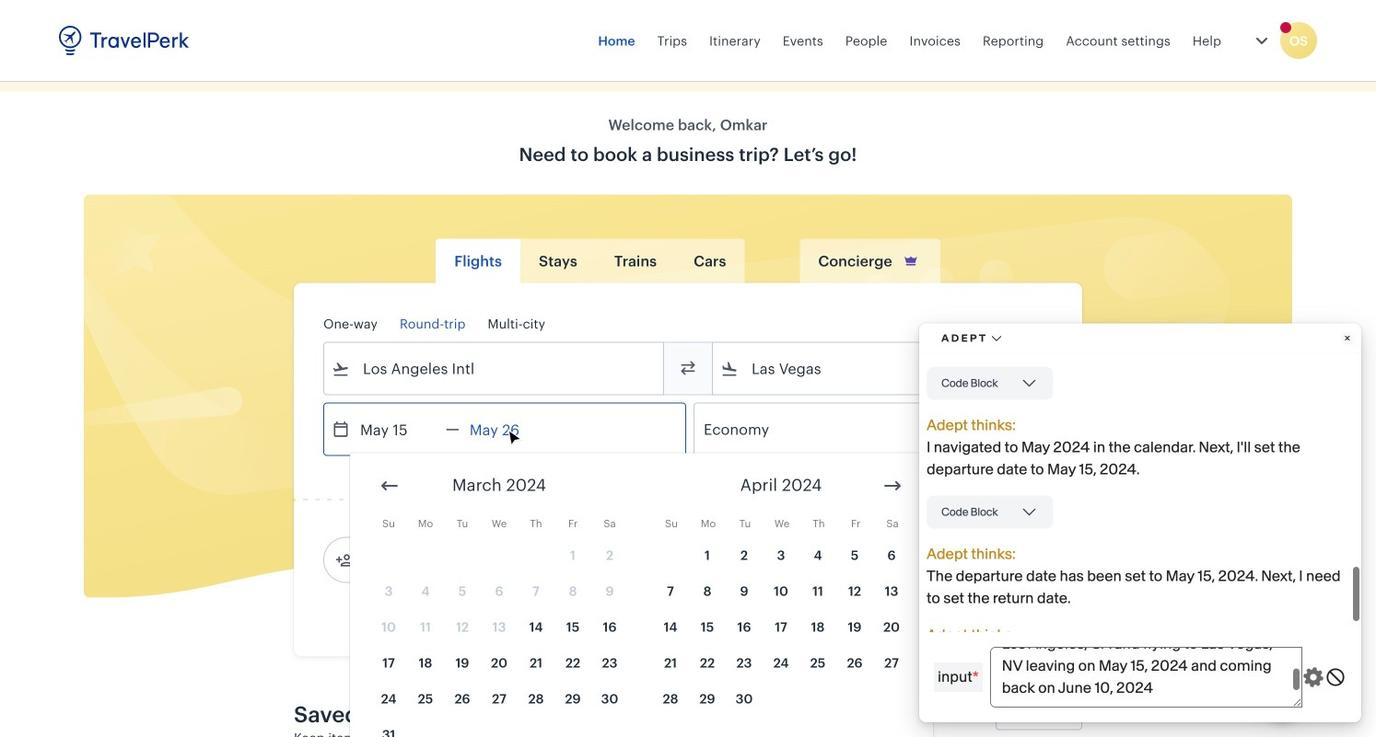 Task type: vqa. For each thing, say whether or not it's contained in the screenshot.
the Add first traveler search field
no



Task type: describe. For each thing, give the bounding box(es) containing it.
move backward to switch to the previous month. image
[[379, 475, 401, 497]]

Return text field
[[459, 404, 555, 456]]

move forward to switch to the next month. image
[[882, 475, 904, 497]]



Task type: locate. For each thing, give the bounding box(es) containing it.
calendar application
[[350, 454, 1376, 738]]

From search field
[[350, 354, 639, 384]]

Depart text field
[[350, 404, 446, 456]]

To search field
[[739, 354, 1028, 384]]



